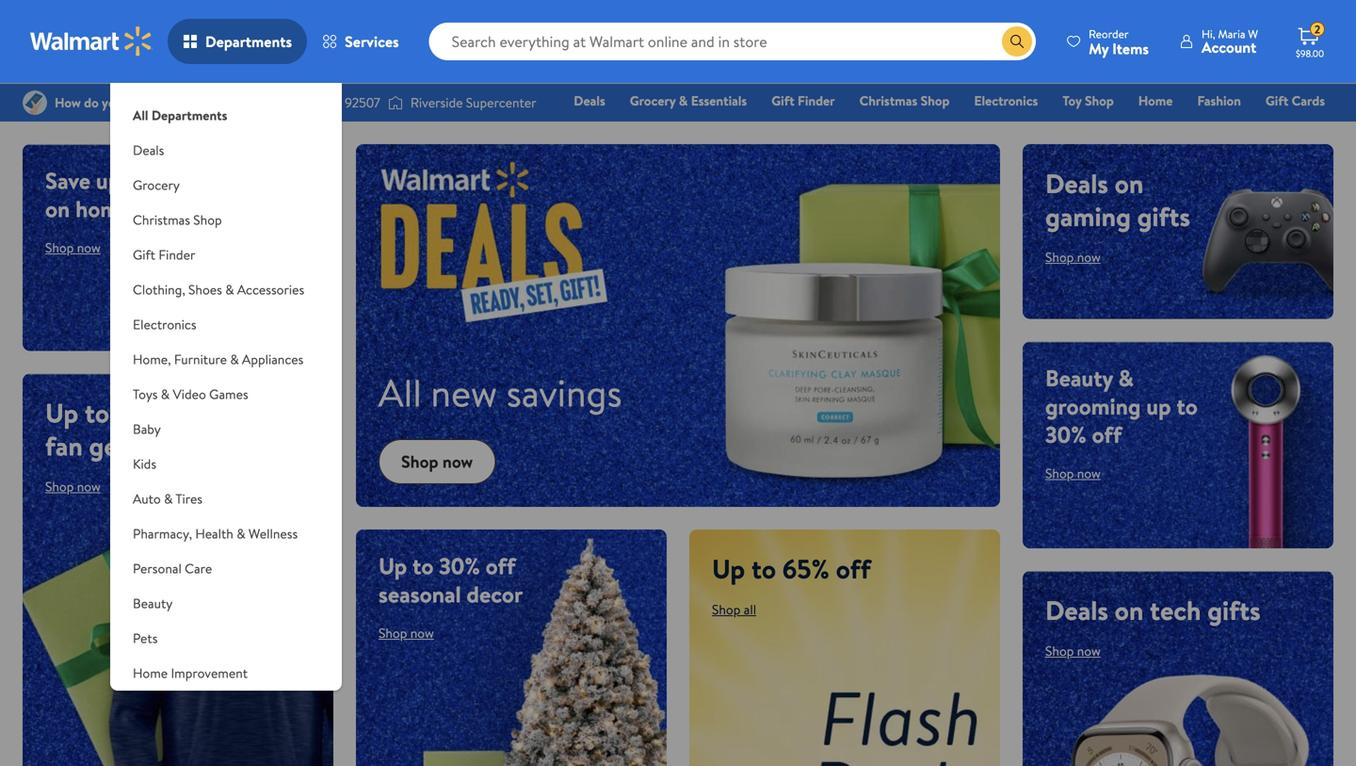 Task type: locate. For each thing, give the bounding box(es) containing it.
&
[[679, 91, 688, 110], [225, 280, 234, 299], [230, 350, 239, 368], [1119, 362, 1135, 394], [161, 385, 170, 403], [164, 490, 173, 508], [237, 524, 245, 543]]

finder inside gift finder link
[[798, 91, 835, 110]]

to left 65%
[[752, 550, 777, 587]]

0 vertical spatial 30%
[[1046, 419, 1087, 451]]

shop now down gaming
[[1046, 248, 1102, 266]]

0 vertical spatial gift finder
[[772, 91, 835, 110]]

walmart+ link
[[1261, 117, 1334, 137]]

shop now for deals on tech gifts
[[1046, 642, 1102, 660]]

to right grooming at the bottom
[[1177, 391, 1198, 422]]

home, furniture & appliances button
[[110, 342, 342, 377]]

gift finder
[[772, 91, 835, 110], [133, 245, 195, 264]]

finder up clothing,
[[159, 245, 195, 264]]

1 vertical spatial christmas
[[133, 211, 190, 229]]

gifts right gaming
[[1138, 198, 1191, 235]]

on left the home
[[45, 193, 70, 225]]

all up save up to 40% on home
[[133, 106, 148, 124]]

gifts for deals on gaming gifts
[[1138, 198, 1191, 235]]

auto & tires button
[[110, 482, 342, 516]]

shop now link for save up to 40% on home
[[45, 238, 101, 257]]

gift finder right essentials
[[772, 91, 835, 110]]

shop now
[[45, 238, 101, 257], [1046, 248, 1102, 266], [401, 450, 473, 473], [1046, 464, 1102, 483], [45, 477, 101, 496], [379, 624, 434, 642], [1046, 642, 1102, 660]]

grocery right deals link
[[630, 91, 676, 110]]

departments up all departments link
[[205, 31, 292, 52]]

christmas down 40%
[[133, 211, 190, 229]]

& inside pharmacy, health & wellness dropdown button
[[237, 524, 245, 543]]

clothing,
[[133, 280, 185, 299]]

1 horizontal spatial gift
[[772, 91, 795, 110]]

grocery
[[630, 91, 676, 110], [133, 176, 180, 194]]

0 vertical spatial electronics
[[975, 91, 1039, 110]]

deals inside the deals on gaming gifts
[[1046, 165, 1109, 202]]

0 horizontal spatial grocery
[[133, 176, 180, 194]]

shop now down fan
[[45, 477, 101, 496]]

gift inside the gift cards registry
[[1266, 91, 1289, 110]]

all departments
[[133, 106, 227, 124]]

1 horizontal spatial beauty
[[1046, 362, 1114, 394]]

on inside the deals on gaming gifts
[[1115, 165, 1144, 202]]

finder inside 'gift finder' "dropdown button"
[[159, 245, 195, 264]]

christmas shop inside christmas shop dropdown button
[[133, 211, 222, 229]]

clothing, shoes & accessories button
[[110, 272, 342, 307]]

shop now down deals on tech gifts
[[1046, 642, 1102, 660]]

finder
[[798, 91, 835, 110], [159, 245, 195, 264]]

gift right essentials
[[772, 91, 795, 110]]

0 horizontal spatial home
[[133, 664, 168, 682]]

gift finder button
[[110, 237, 342, 272]]

departments
[[205, 31, 292, 52], [152, 106, 227, 124]]

1 vertical spatial home
[[133, 664, 168, 682]]

christmas shop inside christmas shop link
[[860, 91, 950, 110]]

1 vertical spatial gifts
[[1208, 592, 1261, 629]]

gift left cards
[[1266, 91, 1289, 110]]

toy shop link
[[1055, 90, 1123, 111]]

0 horizontal spatial all
[[133, 106, 148, 124]]

all new savings
[[379, 366, 623, 419]]

shop now down the seasonal on the left
[[379, 624, 434, 642]]

0 horizontal spatial gift
[[133, 245, 155, 264]]

electronics
[[975, 91, 1039, 110], [133, 315, 197, 334]]

shop now down grooming at the bottom
[[1046, 464, 1102, 483]]

1 horizontal spatial electronics
[[975, 91, 1039, 110]]

to for up to 65% off
[[752, 550, 777, 587]]

decor
[[467, 578, 523, 610]]

1 vertical spatial 30%
[[439, 550, 480, 582]]

home for home
[[1139, 91, 1174, 110]]

on left tech
[[1115, 592, 1144, 629]]

deals link
[[566, 90, 614, 111]]

& inside auto & tires dropdown button
[[164, 490, 173, 508]]

to inside save up to 40% on home
[[126, 165, 147, 196]]

beauty inside beauty & grooming up to 30% off
[[1046, 362, 1114, 394]]

1 horizontal spatial gifts
[[1208, 592, 1261, 629]]

to inside up to 25% off sports- fan gear
[[85, 394, 109, 431]]

0 vertical spatial christmas shop
[[860, 91, 950, 110]]

now down the seasonal on the left
[[411, 624, 434, 642]]

& inside beauty & grooming up to 30% off
[[1119, 362, 1135, 394]]

shop now link down deals on tech gifts
[[1046, 642, 1102, 660]]

0 vertical spatial home
[[1139, 91, 1174, 110]]

deals inside dropdown button
[[133, 141, 164, 159]]

off for up to 25% off sports- fan gear
[[169, 394, 204, 431]]

gifts inside the deals on gaming gifts
[[1138, 198, 1191, 235]]

0 horizontal spatial gift finder
[[133, 245, 195, 264]]

deals on gaming gifts
[[1046, 165, 1191, 235]]

1 vertical spatial electronics
[[133, 315, 197, 334]]

cards
[[1293, 91, 1326, 110]]

shop inside dropdown button
[[193, 211, 222, 229]]

gaming
[[1046, 198, 1132, 235]]

home up registry link
[[1139, 91, 1174, 110]]

shop for all new savings
[[401, 450, 439, 473]]

up inside up to 30% off seasonal decor
[[379, 550, 407, 582]]

finder for gift finder link on the top of page
[[798, 91, 835, 110]]

gift finder up clothing,
[[133, 245, 195, 264]]

now for deals on tech gifts
[[1078, 642, 1102, 660]]

shop now link down fan
[[45, 477, 101, 496]]

clothing, shoes & accessories
[[133, 280, 305, 299]]

to left 25%
[[85, 394, 109, 431]]

0 horizontal spatial beauty
[[133, 594, 173, 613]]

deals
[[574, 91, 606, 110], [133, 141, 164, 159], [1046, 165, 1109, 202], [1046, 592, 1109, 629]]

now down grooming at the bottom
[[1078, 464, 1102, 483]]

0 horizontal spatial christmas shop
[[133, 211, 222, 229]]

kids button
[[110, 447, 342, 482]]

0 vertical spatial finder
[[798, 91, 835, 110]]

walmart+
[[1270, 118, 1326, 136]]

gift finder inside "dropdown button"
[[133, 245, 195, 264]]

shop now link for deals on tech gifts
[[1046, 642, 1102, 660]]

all
[[133, 106, 148, 124], [379, 366, 422, 419]]

grocery inside dropdown button
[[133, 176, 180, 194]]

gifts right tech
[[1208, 592, 1261, 629]]

now for deals on gaming gifts
[[1078, 248, 1102, 266]]

30%
[[1046, 419, 1087, 451], [439, 550, 480, 582]]

home inside dropdown button
[[133, 664, 168, 682]]

1 vertical spatial finder
[[159, 245, 195, 264]]

2 horizontal spatial gift
[[1266, 91, 1289, 110]]

shop all
[[712, 600, 757, 618]]

toys & video games button
[[110, 377, 342, 412]]

1 horizontal spatial gift finder
[[772, 91, 835, 110]]

& inside grocery & essentials link
[[679, 91, 688, 110]]

gifts
[[1138, 198, 1191, 235], [1208, 592, 1261, 629]]

shop now link down the seasonal on the left
[[379, 624, 434, 642]]

1 horizontal spatial finder
[[798, 91, 835, 110]]

shop now link down new
[[379, 439, 496, 484]]

0 vertical spatial all
[[133, 106, 148, 124]]

electronics down clothing,
[[133, 315, 197, 334]]

to left 40%
[[126, 165, 147, 196]]

1 vertical spatial grocery
[[133, 176, 180, 194]]

departments inside dropdown button
[[205, 31, 292, 52]]

electronics inside dropdown button
[[133, 315, 197, 334]]

1 horizontal spatial home
[[1139, 91, 1174, 110]]

grocery right the home
[[133, 176, 180, 194]]

on down 'registry'
[[1115, 165, 1144, 202]]

shop now link down grooming at the bottom
[[1046, 464, 1102, 483]]

now down deals on tech gifts
[[1078, 642, 1102, 660]]

shop now link for beauty & grooming up to 30% off
[[1046, 464, 1102, 483]]

now down gaming
[[1078, 248, 1102, 266]]

0 vertical spatial beauty
[[1046, 362, 1114, 394]]

gift finder link
[[764, 90, 844, 111]]

deals for deals on gaming gifts
[[1046, 165, 1109, 202]]

to left decor
[[413, 550, 434, 582]]

christmas shop link
[[852, 90, 959, 111]]

to for up to 30% off seasonal decor
[[413, 550, 434, 582]]

walmart image
[[30, 26, 153, 57]]

off inside up to 25% off sports- fan gear
[[169, 394, 204, 431]]

all left new
[[379, 366, 422, 419]]

1 vertical spatial all
[[379, 366, 422, 419]]

christmas right gift finder link on the top of page
[[860, 91, 918, 110]]

now for up to 30% off seasonal decor
[[411, 624, 434, 642]]

1 horizontal spatial christmas
[[860, 91, 918, 110]]

maria
[[1219, 26, 1246, 42]]

1 horizontal spatial up
[[1147, 391, 1172, 422]]

0 horizontal spatial 30%
[[439, 550, 480, 582]]

0 vertical spatial departments
[[205, 31, 292, 52]]

off inside beauty & grooming up to 30% off
[[1093, 419, 1123, 451]]

tires
[[176, 490, 203, 508]]

electronics button
[[110, 307, 342, 342]]

shop now link for all new savings
[[379, 439, 496, 484]]

beauty inside beauty dropdown button
[[133, 594, 173, 613]]

gift inside "dropdown button"
[[133, 245, 155, 264]]

1 vertical spatial gift finder
[[133, 245, 195, 264]]

up right save
[[96, 165, 121, 196]]

off inside up to 30% off seasonal decor
[[486, 550, 516, 582]]

services
[[345, 31, 399, 52]]

up right grooming at the bottom
[[1147, 391, 1172, 422]]

pets
[[133, 629, 158, 647]]

gift
[[772, 91, 795, 110], [1266, 91, 1289, 110], [133, 245, 155, 264]]

pets button
[[110, 621, 342, 656]]

hi,
[[1202, 26, 1216, 42]]

shop now link
[[45, 238, 101, 257], [1046, 248, 1102, 266], [379, 439, 496, 484], [1046, 464, 1102, 483], [45, 477, 101, 496], [379, 624, 434, 642], [1046, 642, 1102, 660]]

shop now link for up to 30% off seasonal decor
[[379, 624, 434, 642]]

home
[[1139, 91, 1174, 110], [133, 664, 168, 682]]

shop now link down gaming
[[1046, 248, 1102, 266]]

deals for deals on tech gifts
[[1046, 592, 1109, 629]]

shop now link for deals on gaming gifts
[[1046, 248, 1102, 266]]

1 vertical spatial christmas shop
[[133, 211, 222, 229]]

electronics for electronics link
[[975, 91, 1039, 110]]

account
[[1202, 37, 1257, 57]]

0 vertical spatial grocery
[[630, 91, 676, 110]]

65%
[[783, 550, 830, 587]]

1 vertical spatial up
[[1147, 391, 1172, 422]]

one
[[1181, 118, 1210, 136]]

shop now down the home
[[45, 238, 101, 257]]

0 vertical spatial christmas
[[860, 91, 918, 110]]

2 horizontal spatial up
[[712, 550, 746, 587]]

christmas shop
[[860, 91, 950, 110], [133, 211, 222, 229]]

now down new
[[443, 450, 473, 473]]

shop for beauty & grooming up to 30% off
[[1046, 464, 1075, 483]]

up to 65% off
[[712, 550, 871, 587]]

now down the home
[[77, 238, 101, 257]]

1 horizontal spatial all
[[379, 366, 422, 419]]

1 horizontal spatial christmas shop
[[860, 91, 950, 110]]

0 vertical spatial up
[[96, 165, 121, 196]]

personal care
[[133, 559, 212, 578]]

christmas inside dropdown button
[[133, 211, 190, 229]]

up inside beauty & grooming up to 30% off
[[1147, 391, 1172, 422]]

shop for up to 25% off sports- fan gear
[[45, 477, 74, 496]]

christmas
[[860, 91, 918, 110], [133, 211, 190, 229]]

electronics down search icon
[[975, 91, 1039, 110]]

shop now down new
[[401, 450, 473, 473]]

1 horizontal spatial 30%
[[1046, 419, 1087, 451]]

christmas shop for christmas shop dropdown button
[[133, 211, 222, 229]]

0 horizontal spatial up
[[45, 394, 78, 431]]

wellness
[[249, 524, 298, 543]]

shop now link down the home
[[45, 238, 101, 257]]

beauty button
[[110, 586, 342, 621]]

to inside up to 30% off seasonal decor
[[413, 550, 434, 582]]

departments up deals dropdown button
[[152, 106, 227, 124]]

home down pets
[[133, 664, 168, 682]]

1 vertical spatial beauty
[[133, 594, 173, 613]]

0 horizontal spatial up
[[96, 165, 121, 196]]

0 horizontal spatial electronics
[[133, 315, 197, 334]]

0 horizontal spatial gifts
[[1138, 198, 1191, 235]]

1 horizontal spatial grocery
[[630, 91, 676, 110]]

up
[[96, 165, 121, 196], [1147, 391, 1172, 422]]

finder left christmas shop link
[[798, 91, 835, 110]]

0 horizontal spatial christmas
[[133, 211, 190, 229]]

0 vertical spatial gifts
[[1138, 198, 1191, 235]]

1 horizontal spatial up
[[379, 550, 407, 582]]

0 horizontal spatial finder
[[159, 245, 195, 264]]

fan
[[45, 427, 83, 464]]

gift for 'gift finder' "dropdown button"
[[133, 245, 155, 264]]

gift up clothing,
[[133, 245, 155, 264]]

up inside up to 25% off sports- fan gear
[[45, 394, 78, 431]]

grooming
[[1046, 391, 1142, 422]]

home link
[[1131, 90, 1182, 111]]

christmas for christmas shop dropdown button
[[133, 211, 190, 229]]

beauty for beauty & grooming up to 30% off
[[1046, 362, 1114, 394]]

now down fan
[[77, 477, 101, 496]]

toy shop
[[1063, 91, 1115, 110]]



Task type: describe. For each thing, give the bounding box(es) containing it.
grocery button
[[110, 168, 342, 203]]

& inside home, furniture & appliances dropdown button
[[230, 350, 239, 368]]

w
[[1249, 26, 1259, 42]]

off for up to 65% off
[[837, 550, 871, 587]]

kids
[[133, 455, 156, 473]]

to for up to 25% off sports- fan gear
[[85, 394, 109, 431]]

on for deals on tech gifts
[[1115, 592, 1144, 629]]

gift cards link
[[1258, 90, 1334, 111]]

home improvement
[[133, 664, 248, 682]]

now for up to 25% off sports- fan gear
[[77, 477, 101, 496]]

& inside clothing, shoes & accessories dropdown button
[[225, 280, 234, 299]]

appliances
[[242, 350, 304, 368]]

departments button
[[168, 19, 307, 64]]

services button
[[307, 19, 414, 64]]

30% inside beauty & grooming up to 30% off
[[1046, 419, 1087, 451]]

games
[[209, 385, 248, 403]]

finder for 'gift finder' "dropdown button"
[[159, 245, 195, 264]]

grocery & essentials link
[[622, 90, 756, 111]]

all for all new savings
[[379, 366, 422, 419]]

auto
[[133, 490, 161, 508]]

to inside beauty & grooming up to 30% off
[[1177, 391, 1198, 422]]

toys & video games
[[133, 385, 248, 403]]

gifts for deals on tech gifts
[[1208, 592, 1261, 629]]

save
[[45, 165, 91, 196]]

30% inside up to 30% off seasonal decor
[[439, 550, 480, 582]]

up for up to 30% off seasonal decor
[[379, 550, 407, 582]]

personal
[[133, 559, 182, 578]]

deals button
[[110, 133, 342, 168]]

Search search field
[[429, 23, 1037, 60]]

debit
[[1213, 118, 1245, 136]]

up to 25% off sports- fan gear
[[45, 394, 292, 464]]

savings
[[507, 366, 623, 419]]

christmas shop button
[[110, 203, 342, 237]]

gift finder for gift finder link on the top of page
[[772, 91, 835, 110]]

improvement
[[171, 664, 248, 682]]

now for all new savings
[[443, 450, 473, 473]]

beauty & grooming up to 30% off
[[1046, 362, 1198, 451]]

gear
[[89, 427, 140, 464]]

electronics link
[[966, 90, 1047, 111]]

seasonal
[[379, 578, 461, 610]]

reorder my items
[[1089, 26, 1150, 59]]

all
[[744, 600, 757, 618]]

my
[[1089, 38, 1109, 59]]

shop now link for up to 25% off sports- fan gear
[[45, 477, 101, 496]]

items
[[1113, 38, 1150, 59]]

one debit
[[1181, 118, 1245, 136]]

& inside toys & video games dropdown button
[[161, 385, 170, 403]]

grocery for grocery
[[133, 176, 180, 194]]

fashion link
[[1190, 90, 1250, 111]]

pharmacy, health & wellness button
[[110, 516, 342, 551]]

one debit link
[[1173, 117, 1254, 137]]

home improvement button
[[110, 656, 342, 691]]

christmas for christmas shop link
[[860, 91, 918, 110]]

baby
[[133, 420, 161, 438]]

up inside save up to 40% on home
[[96, 165, 121, 196]]

shop for up to 65% off
[[712, 600, 741, 618]]

up for up to 65% off
[[712, 550, 746, 587]]

deals for deals link
[[574, 91, 606, 110]]

gift finder for 'gift finder' "dropdown button"
[[133, 245, 195, 264]]

sports-
[[210, 394, 292, 431]]

electronics for electronics dropdown button
[[133, 315, 197, 334]]

save up to 40% on home
[[45, 165, 196, 225]]

care
[[185, 559, 212, 578]]

shop now for up to 30% off seasonal decor
[[379, 624, 434, 642]]

shop for save up to 40% on home
[[45, 238, 74, 257]]

shop now for all new savings
[[401, 450, 473, 473]]

video
[[173, 385, 206, 403]]

home,
[[133, 350, 171, 368]]

gift for gift finder link on the top of page
[[772, 91, 795, 110]]

home
[[75, 193, 131, 225]]

registry
[[1109, 118, 1157, 136]]

25%
[[116, 394, 163, 431]]

on for deals on gaming gifts
[[1115, 165, 1144, 202]]

2
[[1315, 21, 1321, 37]]

shop now for beauty & grooming up to 30% off
[[1046, 464, 1102, 483]]

fashion
[[1198, 91, 1242, 110]]

search icon image
[[1010, 34, 1025, 49]]

essentials
[[691, 91, 747, 110]]

grocery for grocery & essentials
[[630, 91, 676, 110]]

deals for deals dropdown button
[[133, 141, 164, 159]]

on inside save up to 40% on home
[[45, 193, 70, 225]]

grocery & essentials
[[630, 91, 747, 110]]

shop for deals on gaming gifts
[[1046, 248, 1075, 266]]

registry link
[[1100, 117, 1165, 137]]

home, furniture & appliances
[[133, 350, 304, 368]]

new
[[431, 366, 498, 419]]

now for beauty & grooming up to 30% off
[[1078, 464, 1102, 483]]

deals on tech gifts
[[1046, 592, 1261, 629]]

shop for deals on tech gifts
[[1046, 642, 1075, 660]]

shoes
[[189, 280, 222, 299]]

home for home improvement
[[133, 664, 168, 682]]

shop now for save up to 40% on home
[[45, 238, 101, 257]]

baby button
[[110, 412, 342, 447]]

auto & tires
[[133, 490, 203, 508]]

all for all departments
[[133, 106, 148, 124]]

shop now for deals on gaming gifts
[[1046, 248, 1102, 266]]

furniture
[[174, 350, 227, 368]]

hi, maria w account
[[1202, 26, 1259, 57]]

toy
[[1063, 91, 1082, 110]]

1 vertical spatial departments
[[152, 106, 227, 124]]

pharmacy,
[[133, 524, 192, 543]]

now for save up to 40% on home
[[77, 238, 101, 257]]

shop for up to 30% off seasonal decor
[[379, 624, 407, 642]]

toys
[[133, 385, 158, 403]]

up to 30% off seasonal decor
[[379, 550, 523, 610]]

$98.00
[[1297, 47, 1325, 60]]

tech
[[1151, 592, 1202, 629]]

christmas shop for christmas shop link
[[860, 91, 950, 110]]

up for up to 25% off sports- fan gear
[[45, 394, 78, 431]]

personal care button
[[110, 551, 342, 586]]

Walmart Site-Wide search field
[[429, 23, 1037, 60]]

pharmacy, health & wellness
[[133, 524, 298, 543]]

off for up to 30% off seasonal decor
[[486, 550, 516, 582]]

shop all link
[[712, 600, 757, 618]]

shop now for up to 25% off sports- fan gear
[[45, 477, 101, 496]]

beauty for beauty
[[133, 594, 173, 613]]

health
[[195, 524, 234, 543]]

40%
[[153, 165, 196, 196]]

reorder
[[1089, 26, 1129, 42]]

all departments link
[[110, 83, 342, 133]]



Task type: vqa. For each thing, say whether or not it's contained in the screenshot.
gift in the Gift Cards Registry
yes



